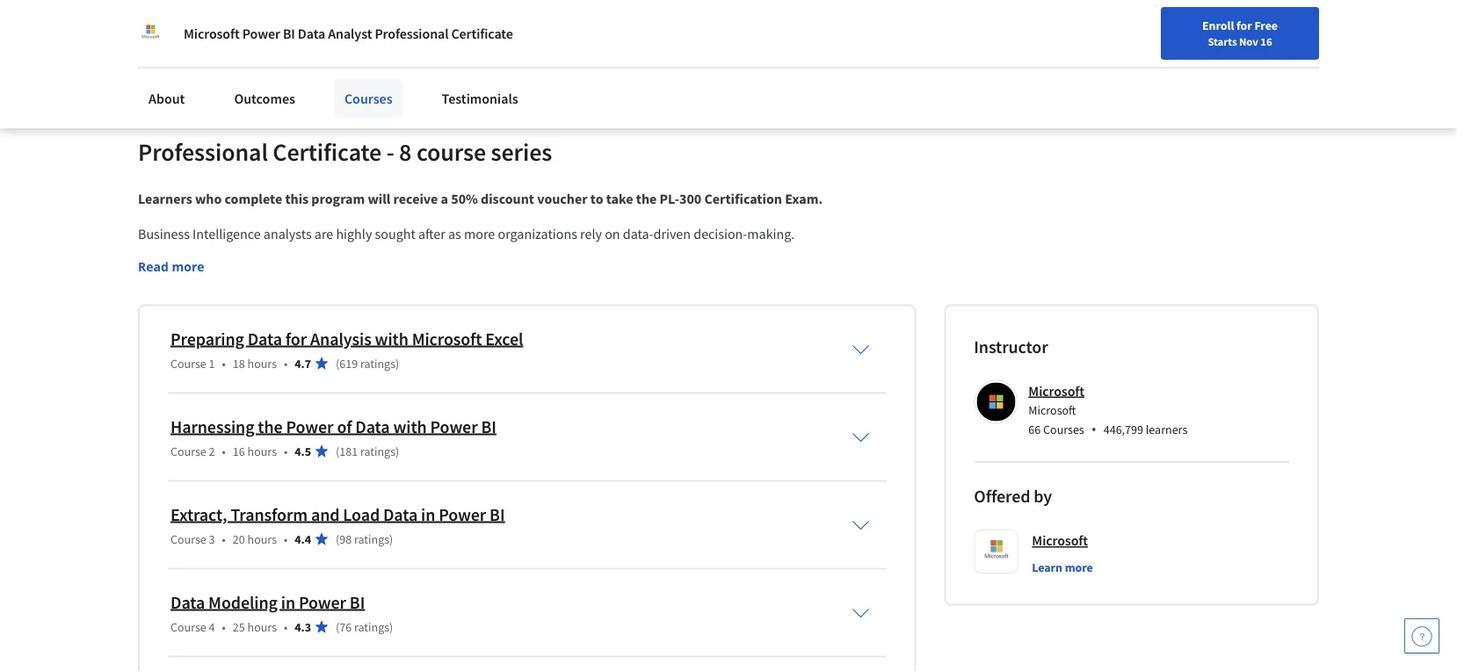 Task type: locate. For each thing, give the bounding box(es) containing it.
)
[[396, 356, 399, 371], [396, 444, 399, 459], [390, 531, 393, 547], [390, 619, 393, 635]]

by down making. at the right top of page
[[756, 247, 770, 264]]

more right 'as'
[[464, 225, 495, 243]]

and down organizations
[[547, 247, 570, 264]]

review
[[458, 27, 497, 44]]

1 vertical spatial certificate
[[273, 136, 382, 167]]

microsoft microsoft 66 courses • 446,799 learners
[[1029, 382, 1188, 439]]

professional up who
[[138, 136, 268, 167]]

ratings right 76
[[354, 619, 390, 635]]

0 horizontal spatial professional
[[138, 136, 268, 167]]

coursera career certificate image
[[987, 0, 1280, 98]]

hours right 25
[[248, 619, 277, 635]]

on right rely at the left top
[[605, 225, 620, 243]]

driven down intelligence,
[[473, 268, 510, 285]]

for up nov
[[1237, 18, 1253, 33]]

4.7
[[295, 356, 311, 371]]

4 hours from the top
[[248, 619, 277, 635]]

4
[[209, 619, 215, 635]]

course
[[171, 356, 206, 371], [171, 444, 206, 459], [171, 531, 206, 547], [171, 619, 206, 635]]

courses right 66
[[1044, 422, 1085, 438]]

3 ( from the top
[[336, 531, 340, 547]]

course left the 1
[[171, 356, 206, 371]]

( 181 ratings )
[[336, 444, 399, 459]]

) right "181"
[[396, 444, 399, 459]]

2 horizontal spatial on
[[605, 225, 620, 243]]

0 vertical spatial microsoft link
[[1029, 382, 1085, 400]]

with up ( 619 ratings )
[[375, 328, 409, 350]]

microsoft image
[[138, 21, 163, 46]]

ratings right "181"
[[360, 444, 396, 459]]

business intelligence analysts are highly sought after as more organizations rely on data-driven decision-making. microsoft power bi is the leading data analytics, business intelligence, and reporting tool in the field, used by 97% of fortune 500 companies to make decisions based on data-driven insights and analytics.
[[138, 225, 816, 285]]

and down reporting
[[562, 268, 584, 285]]

16 right 2
[[233, 444, 245, 459]]

load
[[343, 504, 380, 526]]

professional
[[375, 25, 449, 42], [138, 136, 268, 167]]

more right read on the top left of the page
[[172, 258, 204, 275]]

( 98 ratings )
[[336, 531, 393, 547]]

3 course from the top
[[171, 531, 206, 547]]

about link
[[138, 79, 196, 118]]

the
[[636, 190, 657, 208], [262, 247, 281, 264], [670, 247, 690, 264], [258, 416, 283, 438]]

• right 2
[[222, 444, 226, 459]]

data modeling in power bi link
[[171, 592, 365, 614]]

1 vertical spatial on
[[605, 225, 620, 243]]

for up 4.7
[[286, 328, 307, 350]]

• left 446,799
[[1092, 420, 1097, 439]]

( for power
[[336, 619, 340, 635]]

on
[[216, 27, 231, 44], [605, 225, 620, 243], [424, 268, 440, 285]]

4 ( from the top
[[336, 619, 340, 635]]

2 ( from the top
[[336, 444, 340, 459]]

• left the 4.3
[[284, 619, 288, 635]]

1 ( from the top
[[336, 356, 340, 371]]

by right offered
[[1034, 486, 1053, 508]]

1 vertical spatial with
[[393, 416, 427, 438]]

0 horizontal spatial driven
[[473, 268, 510, 285]]

by inside business intelligence analysts are highly sought after as more organizations rely on data-driven decision-making. microsoft power bi is the leading data analytics, business intelligence, and reporting tool in the field, used by 97% of fortune 500 companies to make decisions based on data-driven insights and analytics.
[[756, 247, 770, 264]]

( for analysis
[[336, 356, 340, 371]]

to left take
[[591, 190, 604, 208]]

in left your
[[336, 27, 347, 44]]

make
[[293, 268, 325, 285]]

the left pl-
[[636, 190, 657, 208]]

on down business
[[424, 268, 440, 285]]

( down analysis
[[336, 356, 340, 371]]

professional certificate - 8 course series
[[138, 136, 552, 167]]

data right load
[[383, 504, 418, 526]]

microsoft
[[184, 25, 240, 42], [138, 247, 192, 264], [412, 328, 482, 350], [1029, 382, 1085, 400], [1029, 403, 1077, 418], [1033, 532, 1088, 550]]

1 vertical spatial by
[[1034, 486, 1053, 508]]

the up 'course 2 • 16 hours •' at the left bottom
[[258, 416, 283, 438]]

microsoft link up 66
[[1029, 382, 1085, 400]]

1 vertical spatial to
[[278, 268, 290, 285]]

course left 4
[[171, 619, 206, 635]]

• right '3'
[[222, 531, 226, 547]]

highly
[[336, 225, 372, 243]]

in
[[336, 27, 347, 44], [656, 247, 668, 264], [421, 504, 436, 526], [281, 592, 295, 614]]

organizations
[[498, 225, 578, 243]]

0 horizontal spatial of
[[337, 416, 352, 438]]

bi
[[283, 25, 295, 42], [235, 247, 247, 264], [481, 416, 497, 438], [490, 504, 505, 526], [350, 592, 365, 614]]

microsoft link up learn more button on the right of the page
[[1033, 530, 1088, 552]]

certificate
[[451, 25, 513, 42], [273, 136, 382, 167]]

1 horizontal spatial courses
[[1044, 422, 1085, 438]]

2 vertical spatial more
[[1065, 560, 1094, 575]]

ratings for of
[[360, 444, 396, 459]]

0 vertical spatial to
[[591, 190, 604, 208]]

courses up -
[[345, 90, 393, 107]]

data- down business
[[443, 268, 473, 285]]

ratings right 98
[[354, 531, 390, 547]]

hours for modeling
[[248, 619, 277, 635]]

1 horizontal spatial of
[[801, 247, 813, 264]]

decisions
[[328, 268, 383, 285]]

course left '3'
[[171, 531, 206, 547]]

to left make
[[278, 268, 290, 285]]

2 horizontal spatial more
[[1065, 560, 1094, 575]]

intelligence,
[[473, 247, 544, 264]]

business
[[138, 225, 190, 243]]

None search field
[[251, 11, 673, 46]]

transform
[[231, 504, 308, 526]]

companies
[[211, 268, 275, 285]]

with
[[375, 328, 409, 350], [393, 416, 427, 438]]

learn
[[1033, 560, 1063, 575]]

course for preparing
[[171, 356, 206, 371]]

data left the analyst
[[298, 25, 325, 42]]

course 2 • 16 hours •
[[171, 444, 288, 459]]

0 vertical spatial by
[[756, 247, 770, 264]]

more for read more
[[172, 258, 204, 275]]

1 horizontal spatial data-
[[623, 225, 654, 243]]

more for learn more
[[1065, 560, 1094, 575]]

a
[[441, 190, 448, 208]]

sought
[[375, 225, 416, 243]]

share it on social media and in your performance review
[[168, 27, 497, 44]]

of up "181"
[[337, 416, 352, 438]]

intelligence
[[193, 225, 261, 243]]

0 vertical spatial 16
[[1261, 34, 1273, 48]]

0 horizontal spatial certificate
[[273, 136, 382, 167]]

) right 619
[[396, 356, 399, 371]]

hours right 20
[[248, 531, 277, 547]]

98
[[340, 531, 352, 547]]

it
[[205, 27, 213, 44]]

course left 2
[[171, 444, 206, 459]]

microsoft power bi data analyst professional certificate
[[184, 25, 513, 42]]

1 hours from the top
[[248, 356, 277, 371]]

hours for transform
[[248, 531, 277, 547]]

data- up tool
[[623, 225, 654, 243]]

of inside business intelligence analysts are highly sought after as more organizations rely on data-driven decision-making. microsoft power bi is the leading data analytics, business intelligence, and reporting tool in the field, used by 97% of fortune 500 companies to make decisions based on data-driven insights and analytics.
[[801, 247, 813, 264]]

1 vertical spatial driven
[[473, 268, 510, 285]]

( right the 4.3
[[336, 619, 340, 635]]

hours for the
[[248, 444, 277, 459]]

business
[[419, 247, 470, 264]]

8
[[399, 136, 412, 167]]

0 vertical spatial of
[[801, 247, 813, 264]]

( for load
[[336, 531, 340, 547]]

4.4
[[295, 531, 311, 547]]

professional right the analyst
[[375, 25, 449, 42]]

) right 76
[[390, 619, 393, 635]]

course 1 • 18 hours •
[[171, 356, 288, 371]]

( down "harnessing the power of data with power bi"
[[336, 444, 340, 459]]

1 horizontal spatial professional
[[375, 25, 449, 42]]

by
[[756, 247, 770, 264], [1034, 486, 1053, 508]]

1 vertical spatial microsoft link
[[1033, 530, 1088, 552]]

• left 4.5
[[284, 444, 288, 459]]

with up ( 181 ratings )
[[393, 416, 427, 438]]

nov
[[1240, 34, 1259, 48]]

data up course 4 • 25 hours •
[[171, 592, 205, 614]]

0 horizontal spatial for
[[286, 328, 307, 350]]

76
[[340, 619, 352, 635]]

in right tool
[[656, 247, 668, 264]]

25
[[233, 619, 245, 635]]

0 horizontal spatial more
[[172, 258, 204, 275]]

1 horizontal spatial 16
[[1261, 34, 1273, 48]]

as
[[448, 225, 461, 243]]

of right 97%
[[801, 247, 813, 264]]

1 course from the top
[[171, 356, 206, 371]]

4 course from the top
[[171, 619, 206, 635]]

0 vertical spatial courses
[[345, 90, 393, 107]]

after
[[419, 225, 446, 243]]

more inside business intelligence analysts are highly sought after as more organizations rely on data-driven decision-making. microsoft power bi is the leading data analytics, business intelligence, and reporting tool in the field, used by 97% of fortune 500 companies to make decisions based on data-driven insights and analytics.
[[464, 225, 495, 243]]

0 horizontal spatial by
[[756, 247, 770, 264]]

) for microsoft
[[396, 356, 399, 371]]

driven
[[654, 225, 691, 243], [473, 268, 510, 285]]

complete
[[225, 190, 282, 208]]

0 vertical spatial for
[[1237, 18, 1253, 33]]

20
[[233, 531, 245, 547]]

the left field,
[[670, 247, 690, 264]]

1 horizontal spatial on
[[424, 268, 440, 285]]

( down extract, transform and load data in power bi link
[[336, 531, 340, 547]]

2 course from the top
[[171, 444, 206, 459]]

learn more
[[1033, 560, 1094, 575]]

certificate up testimonials link
[[451, 25, 513, 42]]

1 vertical spatial data-
[[443, 268, 473, 285]]

on right it
[[216, 27, 231, 44]]

voucher
[[537, 190, 588, 208]]

1 vertical spatial 16
[[233, 444, 245, 459]]

analytics,
[[360, 247, 416, 264]]

0 vertical spatial on
[[216, 27, 231, 44]]

decision-
[[694, 225, 748, 243]]

4.3
[[295, 619, 311, 635]]

0 vertical spatial certificate
[[451, 25, 513, 42]]

data
[[298, 25, 325, 42], [248, 328, 282, 350], [355, 416, 390, 438], [383, 504, 418, 526], [171, 592, 205, 614]]

16 down free
[[1261, 34, 1273, 48]]

hours right 18
[[248, 356, 277, 371]]

2 hours from the top
[[248, 444, 277, 459]]

to
[[591, 190, 604, 208], [278, 268, 290, 285]]

0 vertical spatial driven
[[654, 225, 691, 243]]

4.5
[[295, 444, 311, 459]]

( 76 ratings )
[[336, 619, 393, 635]]

hours
[[248, 356, 277, 371], [248, 444, 277, 459], [248, 531, 277, 547], [248, 619, 277, 635]]

extract, transform and load data in power bi
[[171, 504, 505, 526]]

0 vertical spatial professional
[[375, 25, 449, 42]]

course for harnessing
[[171, 444, 206, 459]]

your
[[350, 27, 377, 44]]

of
[[801, 247, 813, 264], [337, 416, 352, 438]]

) right 98
[[390, 531, 393, 547]]

1 vertical spatial courses
[[1044, 422, 1085, 438]]

16
[[1261, 34, 1273, 48], [233, 444, 245, 459]]

to inside business intelligence analysts are highly sought after as more organizations rely on data-driven decision-making. microsoft power bi is the leading data analytics, business intelligence, and reporting tool in the field, used by 97% of fortune 500 companies to make decisions based on data-driven insights and analytics.
[[278, 268, 290, 285]]

0 vertical spatial more
[[464, 225, 495, 243]]

(
[[336, 356, 340, 371], [336, 444, 340, 459], [336, 531, 340, 547], [336, 619, 340, 635]]

3 hours from the top
[[248, 531, 277, 547]]

reporting
[[572, 247, 627, 264]]

power
[[242, 25, 280, 42], [195, 247, 232, 264], [286, 416, 334, 438], [430, 416, 478, 438], [439, 504, 486, 526], [299, 592, 346, 614]]

0 horizontal spatial to
[[278, 268, 290, 285]]

0 horizontal spatial courses
[[345, 90, 393, 107]]

2 vertical spatial on
[[424, 268, 440, 285]]

field,
[[693, 247, 722, 264]]

1 horizontal spatial driven
[[654, 225, 691, 243]]

hours left 4.5
[[248, 444, 277, 459]]

for
[[1237, 18, 1253, 33], [286, 328, 307, 350]]

and right the media
[[311, 27, 333, 44]]

instructor
[[975, 336, 1049, 358]]

certificate up program
[[273, 136, 382, 167]]

1 horizontal spatial more
[[464, 225, 495, 243]]

more right learn
[[1065, 560, 1094, 575]]

learners
[[1146, 422, 1188, 438]]

ratings right 619
[[360, 356, 396, 371]]

619
[[340, 356, 358, 371]]

• inside microsoft microsoft 66 courses • 446,799 learners
[[1092, 420, 1097, 439]]

1 vertical spatial more
[[172, 258, 204, 275]]

certification
[[705, 190, 782, 208]]

driven down pl-
[[654, 225, 691, 243]]

1 horizontal spatial for
[[1237, 18, 1253, 33]]

in inside business intelligence analysts are highly sought after as more organizations rely on data-driven decision-making. microsoft power bi is the leading data analytics, business intelligence, and reporting tool in the field, used by 97% of fortune 500 companies to make decisions based on data-driven insights and analytics.
[[656, 247, 668, 264]]



Task type: vqa. For each thing, say whether or not it's contained in the screenshot.
CATALOG
no



Task type: describe. For each thing, give the bounding box(es) containing it.
based
[[386, 268, 422, 285]]

• left the 4.4
[[284, 531, 288, 547]]

fortune
[[138, 268, 184, 285]]

18
[[233, 356, 245, 371]]

500
[[187, 268, 208, 285]]

performance
[[379, 27, 455, 44]]

testimonials
[[442, 90, 519, 107]]

microsoft inside business intelligence analysts are highly sought after as more organizations rely on data-driven decision-making. microsoft power bi is the leading data analytics, business intelligence, and reporting tool in the field, used by 97% of fortune 500 companies to make decisions based on data-driven insights and analytics.
[[138, 247, 192, 264]]

read more button
[[138, 257, 204, 276]]

• right the 1
[[222, 356, 226, 371]]

ratings for power
[[354, 619, 390, 635]]

0 horizontal spatial data-
[[443, 268, 473, 285]]

course 3 • 20 hours •
[[171, 531, 288, 547]]

social
[[234, 27, 268, 44]]

about
[[149, 90, 185, 107]]

( 619 ratings )
[[336, 356, 399, 371]]

300
[[680, 190, 702, 208]]

english
[[1120, 20, 1163, 37]]

courses inside microsoft microsoft 66 courses • 446,799 learners
[[1044, 422, 1085, 438]]

outcomes link
[[224, 79, 306, 118]]

) for in
[[390, 531, 393, 547]]

course
[[417, 136, 486, 167]]

who
[[195, 190, 222, 208]]

analyst
[[328, 25, 372, 42]]

ratings for analysis
[[360, 356, 396, 371]]

modeling
[[208, 592, 278, 614]]

16 inside 'enroll for free starts nov 16'
[[1261, 34, 1273, 48]]

tool
[[630, 247, 654, 264]]

enroll
[[1203, 18, 1235, 33]]

free
[[1255, 18, 1278, 33]]

data up the 'course 1 • 18 hours •'
[[248, 328, 282, 350]]

analysis
[[310, 328, 372, 350]]

will
[[368, 190, 391, 208]]

0 horizontal spatial on
[[216, 27, 231, 44]]

66
[[1029, 422, 1041, 438]]

• right 4
[[222, 619, 226, 635]]

read
[[138, 258, 169, 275]]

1 horizontal spatial certificate
[[451, 25, 513, 42]]

1 vertical spatial professional
[[138, 136, 268, 167]]

power inside business intelligence analysts are highly sought after as more organizations rely on data-driven decision-making. microsoft power bi is the leading data analytics, business intelligence, and reporting tool in the field, used by 97% of fortune 500 companies to make decisions based on data-driven insights and analytics.
[[195, 247, 232, 264]]

1
[[209, 356, 215, 371]]

181
[[340, 444, 358, 459]]

preparing
[[171, 328, 244, 350]]

help center image
[[1412, 626, 1433, 647]]

the right is
[[262, 247, 281, 264]]

microsoft link for instructor
[[1029, 382, 1085, 400]]

this
[[285, 190, 309, 208]]

courses inside courses "link"
[[345, 90, 393, 107]]

extract,
[[171, 504, 227, 526]]

harnessing the power of data with power bi
[[171, 416, 497, 438]]

1 horizontal spatial by
[[1034, 486, 1053, 508]]

0 vertical spatial data-
[[623, 225, 654, 243]]

data up ( 181 ratings )
[[355, 416, 390, 438]]

course 4 • 25 hours •
[[171, 619, 288, 635]]

course for extract,
[[171, 531, 206, 547]]

exam.
[[785, 190, 823, 208]]

receive
[[394, 190, 438, 208]]

97%
[[773, 247, 799, 264]]

pl-
[[660, 190, 680, 208]]

• left 4.7
[[284, 356, 288, 371]]

in right load
[[421, 504, 436, 526]]

1 vertical spatial for
[[286, 328, 307, 350]]

series
[[491, 136, 552, 167]]

show notifications image
[[1220, 22, 1242, 43]]

learn more button
[[1033, 559, 1094, 576]]

is
[[250, 247, 259, 264]]

making.
[[748, 225, 795, 243]]

testimonials link
[[431, 79, 529, 118]]

bi inside business intelligence analysts are highly sought after as more organizations rely on data-driven decision-making. microsoft power bi is the leading data analytics, business intelligence, and reporting tool in the field, used by 97% of fortune 500 companies to make decisions based on data-driven insights and analytics.
[[235, 247, 247, 264]]

used
[[725, 247, 753, 264]]

ratings for load
[[354, 531, 390, 547]]

read more
[[138, 258, 204, 275]]

and up 98
[[311, 504, 340, 526]]

share
[[168, 27, 202, 44]]

are
[[315, 225, 333, 243]]

harnessing the power of data with power bi link
[[171, 416, 497, 438]]

preparing  data for analysis with microsoft excel
[[171, 328, 523, 350]]

analytics.
[[587, 268, 643, 285]]

preparing  data for analysis with microsoft excel link
[[171, 328, 523, 350]]

1 vertical spatial of
[[337, 416, 352, 438]]

rely
[[580, 225, 602, 243]]

0 horizontal spatial 16
[[233, 444, 245, 459]]

media
[[271, 27, 308, 44]]

microsoft image
[[977, 383, 1016, 422]]

program
[[312, 190, 365, 208]]

1 horizontal spatial to
[[591, 190, 604, 208]]

) for with
[[396, 444, 399, 459]]

data
[[331, 247, 357, 264]]

0 vertical spatial with
[[375, 328, 409, 350]]

in up the 4.3
[[281, 592, 295, 614]]

extract, transform and load data in power bi link
[[171, 504, 505, 526]]

enroll for free starts nov 16
[[1203, 18, 1278, 48]]

harnessing
[[171, 416, 255, 438]]

hours for data
[[248, 356, 277, 371]]

-
[[387, 136, 394, 167]]

for inside 'enroll for free starts nov 16'
[[1237, 18, 1253, 33]]

course for data
[[171, 619, 206, 635]]

analysts
[[264, 225, 312, 243]]

excel
[[486, 328, 523, 350]]

offered by
[[975, 486, 1053, 508]]

446,799
[[1104, 422, 1144, 438]]

starts
[[1208, 34, 1238, 48]]

offered
[[975, 486, 1031, 508]]

english button
[[1089, 0, 1195, 57]]

( for of
[[336, 444, 340, 459]]

2
[[209, 444, 215, 459]]

microsoft link for offered by
[[1033, 530, 1088, 552]]

learners
[[138, 190, 192, 208]]



